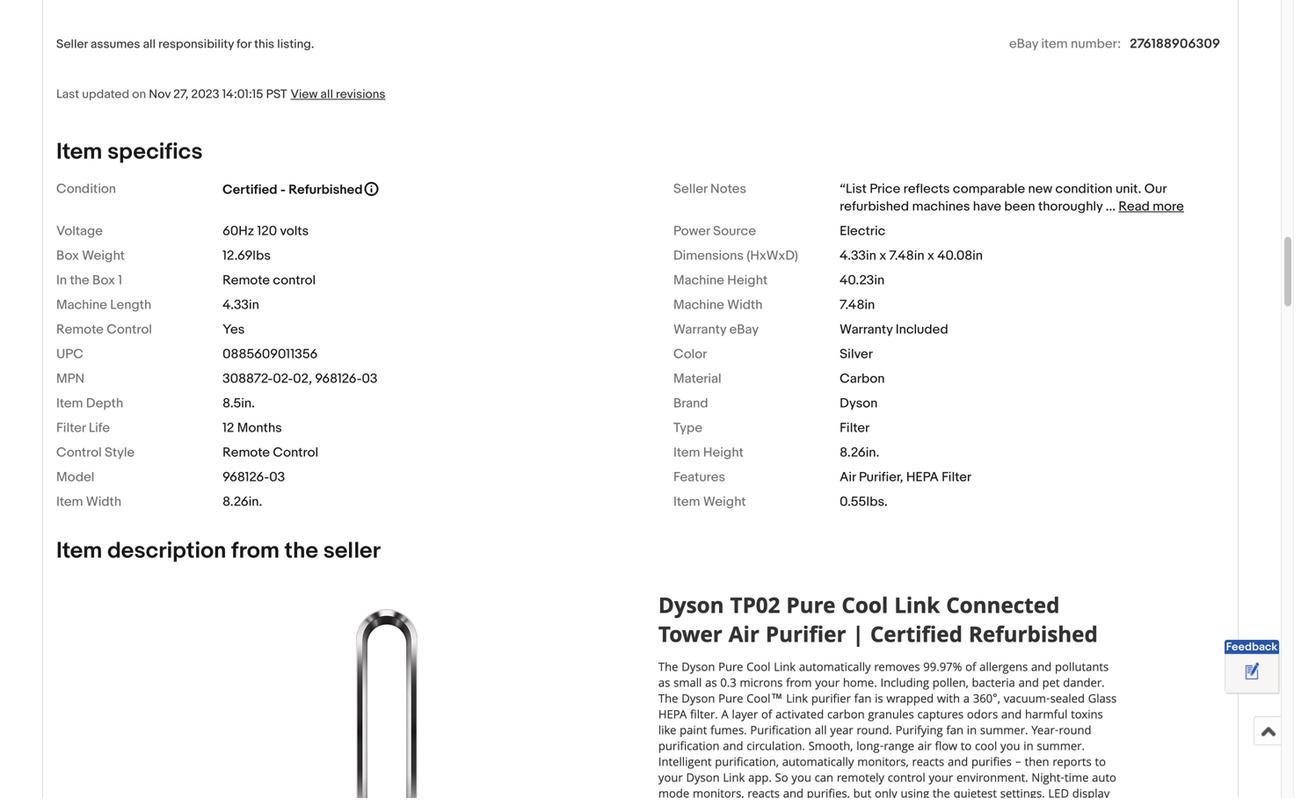 Task type: locate. For each thing, give the bounding box(es) containing it.
box
[[56, 248, 79, 264], [92, 273, 115, 288]]

1 horizontal spatial filter
[[840, 420, 870, 436]]

1 horizontal spatial control
[[107, 322, 152, 338]]

remote control down months
[[223, 445, 319, 461]]

ebay down machine width
[[730, 322, 759, 338]]

-
[[280, 182, 286, 198]]

0 vertical spatial 8.26in.
[[840, 445, 880, 461]]

style
[[105, 445, 135, 461]]

warranty up silver
[[840, 322, 893, 338]]

control
[[107, 322, 152, 338], [56, 445, 102, 461], [273, 445, 319, 461]]

0 horizontal spatial filter
[[56, 420, 86, 436]]

03 right 02,
[[362, 371, 378, 387]]

warranty
[[674, 322, 727, 338], [840, 322, 893, 338]]

1 vertical spatial remote control
[[223, 445, 319, 461]]

weight up in the box 1 at the top left of the page
[[82, 248, 125, 264]]

1 horizontal spatial seller
[[674, 181, 708, 197]]

machine for machine width
[[674, 297, 725, 313]]

7.48in down the 40.23in
[[840, 297, 876, 313]]

1 horizontal spatial 4.33in
[[840, 248, 877, 264]]

item for item specifics
[[56, 138, 102, 166]]

filter down dyson
[[840, 420, 870, 436]]

2 horizontal spatial filter
[[942, 470, 972, 486]]

0 vertical spatial remote control
[[56, 322, 152, 338]]

1 horizontal spatial 8.26in.
[[840, 445, 880, 461]]

remote control
[[56, 322, 152, 338], [223, 445, 319, 461]]

remote control down machine length
[[56, 322, 152, 338]]

seller left assumes at the left
[[56, 37, 88, 52]]

0 vertical spatial 7.48in
[[890, 248, 925, 264]]

unit.
[[1116, 181, 1142, 197]]

weight down features at the right
[[704, 494, 747, 510]]

1 horizontal spatial x
[[928, 248, 935, 264]]

0 horizontal spatial weight
[[82, 248, 125, 264]]

machine
[[674, 273, 725, 288], [56, 297, 107, 313], [674, 297, 725, 313]]

2 vertical spatial remote
[[223, 445, 270, 461]]

1 horizontal spatial warranty
[[840, 322, 893, 338]]

view all revisions link
[[287, 86, 386, 102]]

machine down dimensions
[[674, 273, 725, 288]]

0.55lbs.
[[840, 494, 888, 510]]

assumes
[[91, 37, 140, 52]]

0 horizontal spatial box
[[56, 248, 79, 264]]

1 horizontal spatial 03
[[362, 371, 378, 387]]

item down features at the right
[[674, 494, 701, 510]]

included
[[896, 322, 949, 338]]

x
[[880, 248, 887, 264], [928, 248, 935, 264]]

1 vertical spatial width
[[86, 494, 121, 510]]

item down the type
[[674, 445, 701, 461]]

0 vertical spatial weight
[[82, 248, 125, 264]]

1 vertical spatial box
[[92, 273, 115, 288]]

0 vertical spatial width
[[728, 297, 763, 313]]

03 down months
[[269, 470, 285, 486]]

4.33in for 4.33in
[[223, 297, 259, 313]]

months
[[237, 420, 282, 436]]

1 horizontal spatial remote control
[[223, 445, 319, 461]]

...
[[1106, 199, 1116, 215]]

0 horizontal spatial 03
[[269, 470, 285, 486]]

in
[[56, 273, 67, 288]]

x left 40.08in
[[928, 248, 935, 264]]

air purifier, hepa filter
[[840, 470, 972, 486]]

item for item description from the seller
[[56, 538, 102, 565]]

item for item height
[[674, 445, 701, 461]]

0 horizontal spatial the
[[70, 273, 89, 288]]

0 horizontal spatial ebay
[[730, 322, 759, 338]]

1 vertical spatial weight
[[704, 494, 747, 510]]

warranty for warranty included
[[840, 322, 893, 338]]

0 horizontal spatial 7.48in
[[840, 297, 876, 313]]

mpn
[[56, 371, 85, 387]]

all right assumes at the left
[[143, 37, 156, 52]]

filter for filter life
[[56, 420, 86, 436]]

item
[[56, 138, 102, 166], [56, 396, 83, 412], [674, 445, 701, 461], [56, 494, 83, 510], [674, 494, 701, 510], [56, 538, 102, 565]]

4.33in up yes
[[223, 297, 259, 313]]

height down dimensions (hxwxd)
[[728, 273, 768, 288]]

revisions
[[336, 87, 386, 102]]

1 horizontal spatial width
[[728, 297, 763, 313]]

warranty for warranty ebay
[[674, 322, 727, 338]]

updated
[[82, 87, 129, 102]]

filter life
[[56, 420, 110, 436]]

0 horizontal spatial warranty
[[674, 322, 727, 338]]

filter left life at the bottom
[[56, 420, 86, 436]]

4.33in up the 40.23in
[[840, 248, 877, 264]]

new
[[1029, 181, 1053, 197]]

width down machine height
[[728, 297, 763, 313]]

2 warranty from the left
[[840, 322, 893, 338]]

remote up 'upc'
[[56, 322, 104, 338]]

machine down in the box 1 at the top left of the page
[[56, 297, 107, 313]]

12.69lbs
[[223, 248, 271, 264]]

item specifics
[[56, 138, 203, 166]]

remote down 12 months
[[223, 445, 270, 461]]

60hz
[[223, 223, 254, 239]]

1 horizontal spatial box
[[92, 273, 115, 288]]

for
[[237, 37, 252, 52]]

0 horizontal spatial x
[[880, 248, 887, 264]]

the right in
[[70, 273, 89, 288]]

dyson
[[840, 396, 878, 412]]

1 vertical spatial 4.33in
[[223, 297, 259, 313]]

the right from
[[285, 538, 318, 565]]

0 horizontal spatial 8.26in.
[[223, 494, 262, 510]]

remote
[[223, 273, 270, 288], [56, 322, 104, 338], [223, 445, 270, 461]]

power source
[[674, 223, 757, 239]]

8.26in. up air
[[840, 445, 880, 461]]

all right view
[[321, 87, 333, 102]]

0 horizontal spatial 4.33in
[[223, 297, 259, 313]]

1 vertical spatial seller
[[674, 181, 708, 197]]

weight
[[82, 248, 125, 264], [704, 494, 747, 510]]

machine up warranty ebay
[[674, 297, 725, 313]]

1 vertical spatial the
[[285, 538, 318, 565]]

height up features at the right
[[704, 445, 744, 461]]

7.48in left 40.08in
[[890, 248, 925, 264]]

1 vertical spatial 7.48in
[[840, 297, 876, 313]]

968126- right 02,
[[315, 371, 362, 387]]

filter right hepa
[[942, 470, 972, 486]]

source
[[713, 223, 757, 239]]

8.26in. down 968126-03
[[223, 494, 262, 510]]

03
[[362, 371, 378, 387], [269, 470, 285, 486]]

warranty up color
[[674, 322, 727, 338]]

the
[[70, 273, 89, 288], [285, 538, 318, 565]]

item for item width
[[56, 494, 83, 510]]

0 vertical spatial height
[[728, 273, 768, 288]]

read
[[1119, 199, 1150, 215]]

(hxwxd)
[[747, 248, 799, 264]]

4.33in
[[840, 248, 877, 264], [223, 297, 259, 313]]

968126- down 12 months
[[223, 470, 269, 486]]

all
[[143, 37, 156, 52], [321, 87, 333, 102]]

0 horizontal spatial remote control
[[56, 322, 152, 338]]

been
[[1005, 199, 1036, 215]]

1 horizontal spatial weight
[[704, 494, 747, 510]]

0 vertical spatial all
[[143, 37, 156, 52]]

type
[[674, 420, 703, 436]]

item width
[[56, 494, 121, 510]]

read more button
[[1119, 199, 1185, 215]]

warranty ebay
[[674, 322, 759, 338]]

control down months
[[273, 445, 319, 461]]

remote control
[[223, 273, 316, 288]]

control up model
[[56, 445, 102, 461]]

air
[[840, 470, 857, 486]]

0 horizontal spatial width
[[86, 494, 121, 510]]

on
[[132, 87, 146, 102]]

"list price reflects comparable new condition unit. our refurbished machines have been thoroughly ...
[[840, 181, 1167, 215]]

item
[[1042, 36, 1069, 52]]

1 warranty from the left
[[674, 322, 727, 338]]

0 vertical spatial 4.33in
[[840, 248, 877, 264]]

1 vertical spatial height
[[704, 445, 744, 461]]

in the box 1
[[56, 273, 122, 288]]

item up condition
[[56, 138, 102, 166]]

power
[[674, 223, 711, 239]]

308872-02-02, 968126-03
[[223, 371, 378, 387]]

1 vertical spatial 8.26in.
[[223, 494, 262, 510]]

0 horizontal spatial seller
[[56, 37, 88, 52]]

1 vertical spatial 968126-
[[223, 470, 269, 486]]

weight for item weight
[[704, 494, 747, 510]]

x down electric
[[880, 248, 887, 264]]

ebay left item
[[1010, 36, 1039, 52]]

seller left notes
[[674, 181, 708, 197]]

box up in
[[56, 248, 79, 264]]

item down item width
[[56, 538, 102, 565]]

1
[[118, 273, 122, 288]]

1 horizontal spatial 7.48in
[[890, 248, 925, 264]]

0 vertical spatial remote
[[223, 273, 270, 288]]

height
[[728, 273, 768, 288], [704, 445, 744, 461]]

seller
[[56, 37, 88, 52], [674, 181, 708, 197]]

02-
[[273, 371, 293, 387]]

width down model
[[86, 494, 121, 510]]

dimensions
[[674, 248, 744, 264]]

remote down 12.69lbs
[[223, 273, 270, 288]]

item down mpn
[[56, 396, 83, 412]]

filter
[[56, 420, 86, 436], [840, 420, 870, 436], [942, 470, 972, 486]]

carbon
[[840, 371, 885, 387]]

item down model
[[56, 494, 83, 510]]

0 horizontal spatial all
[[143, 37, 156, 52]]

control down length
[[107, 322, 152, 338]]

2023
[[191, 87, 220, 102]]

1 horizontal spatial all
[[321, 87, 333, 102]]

weight for box weight
[[82, 248, 125, 264]]

0 vertical spatial ebay
[[1010, 36, 1039, 52]]

number:
[[1071, 36, 1122, 52]]

1 horizontal spatial 968126-
[[315, 371, 362, 387]]

0 horizontal spatial control
[[56, 445, 102, 461]]

machine for machine height
[[674, 273, 725, 288]]

0 vertical spatial seller
[[56, 37, 88, 52]]

box left 1
[[92, 273, 115, 288]]

8.26in.
[[840, 445, 880, 461], [223, 494, 262, 510]]



Task type: vqa. For each thing, say whether or not it's contained in the screenshot.
Grinch
no



Task type: describe. For each thing, give the bounding box(es) containing it.
color
[[674, 347, 708, 362]]

thoroughly
[[1039, 199, 1103, 215]]

seller for seller notes
[[674, 181, 708, 197]]

seller
[[323, 538, 381, 565]]

1 vertical spatial remote
[[56, 322, 104, 338]]

control
[[273, 273, 316, 288]]

silver
[[840, 347, 873, 362]]

view
[[291, 87, 318, 102]]

certified
[[223, 182, 278, 198]]

last
[[56, 87, 79, 102]]

item for item depth
[[56, 396, 83, 412]]

12
[[223, 420, 234, 436]]

14:01:15
[[222, 87, 263, 102]]

machine for machine length
[[56, 297, 107, 313]]

12 months
[[223, 420, 282, 436]]

feedback
[[1227, 641, 1278, 654]]

from
[[231, 538, 280, 565]]

condition
[[56, 181, 116, 197]]

warranty included
[[840, 322, 949, 338]]

remote for in the box 1
[[223, 273, 270, 288]]

2 x from the left
[[928, 248, 935, 264]]

life
[[89, 420, 110, 436]]

hepa
[[907, 470, 939, 486]]

1 horizontal spatial the
[[285, 538, 318, 565]]

0885609011356
[[223, 347, 318, 362]]

seller notes
[[674, 181, 747, 197]]

depth
[[86, 396, 123, 412]]

purifier,
[[859, 470, 904, 486]]

refurbished
[[840, 199, 910, 215]]

width for item width
[[86, 494, 121, 510]]

this
[[254, 37, 275, 52]]

height for machine height
[[728, 273, 768, 288]]

item depth
[[56, 396, 123, 412]]

276188906309
[[1131, 36, 1221, 52]]

nov
[[149, 87, 171, 102]]

0 vertical spatial box
[[56, 248, 79, 264]]

dimensions (hxwxd)
[[674, 248, 799, 264]]

more
[[1153, 199, 1185, 215]]

remote for control style
[[223, 445, 270, 461]]

refurbished
[[289, 182, 363, 198]]

condition
[[1056, 181, 1113, 197]]

price
[[870, 181, 901, 197]]

0 horizontal spatial 968126-
[[223, 470, 269, 486]]

item height
[[674, 445, 744, 461]]

1 vertical spatial ebay
[[730, 322, 759, 338]]

4.33in for 4.33in x 7.48in x 40.08in
[[840, 248, 877, 264]]

40.08in
[[938, 248, 983, 264]]

ebay item number: 276188906309
[[1010, 36, 1221, 52]]

machine length
[[56, 297, 152, 313]]

item weight
[[674, 494, 747, 510]]

8.26in. for item height
[[840, 445, 880, 461]]

control style
[[56, 445, 135, 461]]

1 vertical spatial 03
[[269, 470, 285, 486]]

model
[[56, 470, 94, 486]]

upc
[[56, 347, 83, 362]]

width for machine width
[[728, 297, 763, 313]]

item for item weight
[[674, 494, 701, 510]]

machine width
[[674, 297, 763, 313]]

height for item height
[[704, 445, 744, 461]]

2 horizontal spatial control
[[273, 445, 319, 461]]

8.26in. for item width
[[223, 494, 262, 510]]

0 vertical spatial the
[[70, 273, 89, 288]]

1 horizontal spatial ebay
[[1010, 36, 1039, 52]]

120
[[257, 223, 277, 239]]

certified - refurbished
[[223, 182, 363, 198]]

seller assumes all responsibility for this listing.
[[56, 37, 314, 52]]

968126-03
[[223, 470, 285, 486]]

yes
[[223, 322, 245, 338]]

0 vertical spatial 03
[[362, 371, 378, 387]]

voltage
[[56, 223, 103, 239]]

volts
[[280, 223, 309, 239]]

last updated on nov 27, 2023 14:01:15 pst view all revisions
[[56, 87, 386, 102]]

40.23in
[[840, 273, 885, 288]]

"list
[[840, 181, 867, 197]]

box weight
[[56, 248, 125, 264]]

4.33in x 7.48in x 40.08in
[[840, 248, 983, 264]]

0 vertical spatial 968126-
[[315, 371, 362, 387]]

length
[[110, 297, 152, 313]]

specifics
[[107, 138, 203, 166]]

60hz 120 volts
[[223, 223, 309, 239]]

machines
[[913, 199, 971, 215]]

seller for seller assumes all responsibility for this listing.
[[56, 37, 88, 52]]

read more
[[1119, 199, 1185, 215]]

listing.
[[277, 37, 314, 52]]

8.5in.
[[223, 396, 255, 412]]

item description from the seller
[[56, 538, 381, 565]]

features
[[674, 470, 726, 486]]

have
[[974, 199, 1002, 215]]

filter for filter
[[840, 420, 870, 436]]

27,
[[173, 87, 189, 102]]

electric
[[840, 223, 886, 239]]

material
[[674, 371, 722, 387]]

description
[[107, 538, 226, 565]]

1 x from the left
[[880, 248, 887, 264]]

responsibility
[[158, 37, 234, 52]]

pst
[[266, 87, 287, 102]]

brand
[[674, 396, 709, 412]]

1 vertical spatial all
[[321, 87, 333, 102]]

machine height
[[674, 273, 768, 288]]



